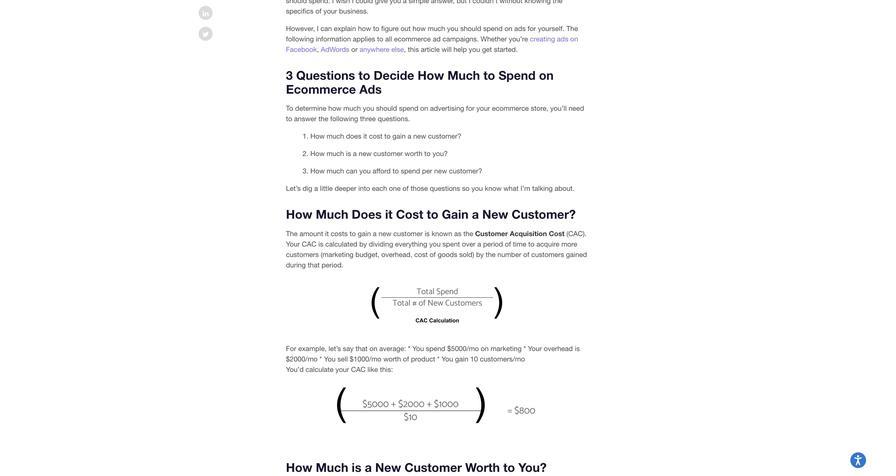 Task type: locate. For each thing, give the bounding box(es) containing it.
new
[[414, 132, 426, 140], [359, 150, 372, 158], [434, 167, 447, 175], [379, 230, 392, 238]]

0 vertical spatial following
[[286, 35, 314, 43]]

for
[[528, 24, 536, 32], [466, 104, 475, 112]]

how for how much is a new customer worth to you?
[[286, 461, 313, 475]]

gain inside the amount it costs to gain a new customer is known as the customer acquisition cost
[[358, 230, 371, 238]]

1 horizontal spatial following
[[330, 115, 358, 123]]

cost up acquire
[[549, 230, 565, 238]]

acquisition
[[510, 230, 547, 238]]

cac down amount
[[302, 240, 317, 248]]

your inside the for example, let's say that on average: * you spend $5000/mo on marketing * your overhead is $2000/mo * you sell $1000/mo worth of product * you gain 10 customers/mo you'd calculate your cac like this:
[[528, 345, 542, 353]]

started.
[[494, 45, 518, 53]]

how for how much does it cost to gain a new customer?
[[286, 207, 313, 222]]

the down determine
[[319, 115, 329, 123]]

(cac). your cac is calculated by dividing everything you spent over a period of time to acquire more customers (marketing budget, overhead, cost of goods sold) by the number of customers gained during that period.
[[286, 230, 587, 269]]

following inside "however, i can explain how to figure out how much you should spend on ads for yourself. the following information applies to all ecommerce ad campaigns. whether you're"
[[286, 35, 314, 43]]

budget,
[[356, 251, 380, 259]]

you down let's
[[324, 355, 336, 363]]

overhead
[[544, 345, 573, 353]]

1 vertical spatial customer
[[394, 230, 423, 238]]

it for cost
[[385, 207, 393, 222]]

0 horizontal spatial can
[[321, 24, 332, 32]]

much inside "however, i can explain how to figure out how much you should spend on ads for yourself. the following information applies to all ecommerce ad campaigns. whether you're"
[[428, 24, 445, 32]]

, left adwords link
[[317, 45, 319, 53]]

how
[[358, 24, 371, 32], [413, 24, 426, 32], [329, 104, 342, 112]]

by right sold)
[[476, 251, 484, 259]]

0 horizontal spatial your
[[336, 366, 349, 374]]

amount
[[300, 230, 323, 238]]

much for cost
[[316, 207, 349, 222]]

2 vertical spatial gain
[[455, 355, 469, 363]]

0 horizontal spatial cac
[[302, 240, 317, 248]]

1 horizontal spatial can
[[346, 167, 358, 175]]

how inside 3 questions to decide how much to spend on ecommerce ads
[[418, 68, 444, 83]]

however, i can explain how to figure out how much you should spend on ads for yourself. the following information applies to all ecommerce ad campaigns. whether you're
[[286, 24, 578, 43]]

for right advertising
[[466, 104, 475, 112]]

following for how
[[330, 115, 358, 123]]

of
[[403, 184, 409, 192], [505, 240, 511, 248], [430, 251, 436, 259], [524, 251, 530, 259], [403, 355, 409, 363]]

1 vertical spatial cost
[[549, 230, 565, 238]]

0 horizontal spatial gain
[[358, 230, 371, 238]]

the inside to determine how much you should spend on advertising for your ecommerce store, you'll need to answer the following three questions.
[[319, 115, 329, 123]]

three
[[360, 115, 376, 123]]

customers
[[286, 251, 319, 259], [532, 251, 564, 259]]

1 horizontal spatial your
[[528, 345, 542, 353]]

1 vertical spatial it
[[385, 207, 393, 222]]

0 vertical spatial new
[[483, 207, 509, 222]]

the right as
[[464, 230, 473, 238]]

following
[[286, 35, 314, 43], [330, 115, 358, 123]]

(marketing
[[321, 251, 354, 259]]

0 horizontal spatial should
[[376, 104, 397, 112]]

cac inside (cac). your cac is calculated by dividing everything you spent over a period of time to acquire more customers (marketing budget, overhead, cost of goods sold) by the number of customers gained during that period.
[[302, 240, 317, 248]]

you down $5000/mo
[[442, 355, 453, 363]]

$2000/mo
[[286, 355, 318, 363]]

0 horizontal spatial following
[[286, 35, 314, 43]]

1 vertical spatial cost
[[415, 251, 428, 259]]

customer? up the so
[[449, 167, 483, 175]]

your
[[477, 104, 490, 112], [336, 366, 349, 374]]

0 horizontal spatial cost
[[396, 207, 424, 222]]

does
[[346, 132, 362, 140]]

1 vertical spatial ecommerce
[[492, 104, 529, 112]]

0 vertical spatial much
[[448, 68, 480, 83]]

anywhere else link
[[360, 45, 404, 53]]

0 horizontal spatial how
[[329, 104, 342, 112]]

0 vertical spatial customer
[[475, 230, 508, 238]]

0 vertical spatial for
[[528, 24, 536, 32]]

1 horizontal spatial customers
[[532, 251, 564, 259]]

ecommerce inside "however, i can explain how to figure out how much you should spend on ads for yourself. the following information applies to all ecommerce ad campaigns. whether you're"
[[394, 35, 431, 43]]

explain
[[334, 24, 356, 32]]

cost
[[396, 207, 424, 222], [549, 230, 565, 238]]

0 horizontal spatial worth
[[384, 355, 401, 363]]

for inside "however, i can explain how to figure out how much you should spend on ads for yourself. the following information applies to all ecommerce ad campaigns. whether you're"
[[528, 24, 536, 32]]

yourself.
[[538, 24, 565, 32]]

spend up questions. on the left of the page
[[399, 104, 419, 112]]

on right creating in the top right of the page
[[571, 35, 579, 43]]

1 vertical spatial can
[[346, 167, 358, 175]]

for
[[286, 345, 296, 353]]

figure
[[381, 24, 399, 32]]

1 horizontal spatial gain
[[393, 132, 406, 140]]

0 vertical spatial the
[[319, 115, 329, 123]]

0 vertical spatial worth
[[405, 150, 423, 158]]

2 horizontal spatial you
[[442, 355, 453, 363]]

spend up product
[[426, 345, 446, 353]]

help
[[454, 45, 467, 53]]

your left overhead
[[528, 345, 542, 353]]

that
[[308, 261, 320, 269], [356, 345, 368, 353]]

you down known
[[430, 240, 441, 248]]

gain down $5000/mo
[[455, 355, 469, 363]]

ads
[[360, 82, 382, 96]]

how down ecommerce on the left of the page
[[329, 104, 342, 112]]

1 vertical spatial new
[[375, 461, 401, 475]]

ecommerce up this
[[394, 35, 431, 43]]

1 horizontal spatial that
[[356, 345, 368, 353]]

1 vertical spatial customer
[[405, 461, 462, 475]]

for up creating in the top right of the page
[[528, 24, 536, 32]]

worth
[[405, 150, 423, 158], [384, 355, 401, 363]]

creating ads on facebook
[[286, 35, 579, 53]]

ads down the yourself.
[[557, 35, 569, 43]]

0 vertical spatial ads
[[515, 24, 526, 32]]

ads inside "however, i can explain how to figure out how much you should spend on ads for yourself. the following information applies to all ecommerce ad campaigns. whether you're"
[[515, 24, 526, 32]]

anywhere
[[360, 45, 390, 53]]

, adwords or anywhere else , this article will help you get started.
[[317, 45, 518, 53]]

0 horizontal spatial that
[[308, 261, 320, 269]]

can right i
[[321, 24, 332, 32]]

customer inside the amount it costs to gain a new customer is known as the customer acquisition cost
[[394, 230, 423, 238]]

1 vertical spatial gain
[[358, 230, 371, 238]]

much for how much can you afford to spend per new customer?
[[327, 167, 344, 175]]

worth down average:
[[384, 355, 401, 363]]

0 horizontal spatial your
[[286, 240, 300, 248]]

you left get
[[469, 45, 480, 53]]

that up "$1000/mo"
[[356, 345, 368, 353]]

cac down "$1000/mo"
[[351, 366, 366, 374]]

the right the yourself.
[[567, 24, 578, 32]]

1 vertical spatial that
[[356, 345, 368, 353]]

let's
[[286, 184, 301, 192]]

you up product
[[413, 345, 424, 353]]

customers down acquire
[[532, 251, 564, 259]]

0 vertical spatial gain
[[393, 132, 406, 140]]

0 horizontal spatial the
[[286, 230, 298, 238]]

1 horizontal spatial your
[[477, 104, 490, 112]]

of left goods
[[430, 251, 436, 259]]

1 vertical spatial your
[[528, 345, 542, 353]]

1 vertical spatial much
[[316, 207, 349, 222]]

1 horizontal spatial ,
[[404, 45, 406, 53]]

spend inside to determine how much you should spend on advertising for your ecommerce store, you'll need to answer the following three questions.
[[399, 104, 419, 112]]

dividing
[[369, 240, 393, 248]]

1 horizontal spatial cac
[[351, 366, 366, 374]]

how much can you afford to spend per new customer?
[[311, 167, 483, 175]]

1 horizontal spatial by
[[476, 251, 484, 259]]

like
[[368, 366, 378, 374]]

you up three
[[363, 104, 374, 112]]

to
[[373, 24, 380, 32], [377, 35, 384, 43], [359, 68, 370, 83], [484, 68, 495, 83], [286, 115, 292, 123], [385, 132, 391, 140], [425, 150, 431, 158], [393, 167, 399, 175], [427, 207, 439, 222], [350, 230, 356, 238], [529, 240, 535, 248], [504, 461, 515, 475]]

0 vertical spatial the
[[567, 24, 578, 32]]

should up questions. on the left of the page
[[376, 104, 397, 112]]

0 horizontal spatial the
[[319, 115, 329, 123]]

2 horizontal spatial gain
[[455, 355, 469, 363]]

2 horizontal spatial the
[[486, 251, 496, 259]]

that inside the for example, let's say that on average: * you spend $5000/mo on marketing * your overhead is $2000/mo * you sell $1000/mo worth of product * you gain 10 customers/mo you'd calculate your cac like this:
[[356, 345, 368, 353]]

your
[[286, 240, 300, 248], [528, 345, 542, 353]]

everything
[[395, 240, 428, 248]]

0 horizontal spatial it
[[325, 230, 329, 238]]

what
[[504, 184, 519, 192]]

0 vertical spatial that
[[308, 261, 320, 269]]

sell
[[338, 355, 348, 363]]

can inside "however, i can explain how to figure out how much you should spend on ads for yourself. the following information applies to all ecommerce ad campaigns. whether you're"
[[321, 24, 332, 32]]

the left amount
[[286, 230, 298, 238]]

following down however,
[[286, 35, 314, 43]]

you up campaigns.
[[447, 24, 459, 32]]

2 vertical spatial the
[[486, 251, 496, 259]]

the inside "however, i can explain how to figure out how much you should spend on ads for yourself. the following information applies to all ecommerce ad campaigns. whether you're"
[[567, 24, 578, 32]]

cac inside the for example, let's say that on average: * you spend $5000/mo on marketing * your overhead is $2000/mo * you sell $1000/mo worth of product * you gain 10 customers/mo you'd calculate your cac like this:
[[351, 366, 366, 374]]

whether
[[481, 35, 507, 43]]

can up deeper
[[346, 167, 358, 175]]

gain
[[393, 132, 406, 140], [358, 230, 371, 238], [455, 355, 469, 363]]

overhead,
[[382, 251, 413, 259]]

1 horizontal spatial ecommerce
[[492, 104, 529, 112]]

1 vertical spatial ads
[[557, 35, 569, 43]]

on up 'customers/mo'
[[481, 345, 489, 353]]

can for much
[[346, 167, 358, 175]]

customer?
[[512, 207, 576, 222]]

1 horizontal spatial should
[[461, 24, 482, 32]]

cost up the amount it costs to gain a new customer is known as the customer acquisition cost
[[396, 207, 424, 222]]

you inside to determine how much you should spend on advertising for your ecommerce store, you'll need to answer the following three questions.
[[363, 104, 374, 112]]

how up applies
[[358, 24, 371, 32]]

customer down how much does it cost to gain a new customer?
[[374, 150, 403, 158]]

1 horizontal spatial cost
[[415, 251, 428, 259]]

1 vertical spatial cac
[[351, 366, 366, 374]]

you inside "however, i can explain how to figure out how much you should spend on ads for yourself. the following information applies to all ecommerce ad campaigns. whether you're"
[[447, 24, 459, 32]]

customer up the everything
[[394, 230, 423, 238]]

1 horizontal spatial cost
[[549, 230, 565, 238]]

gain down does
[[358, 230, 371, 238]]

period.
[[322, 261, 344, 269]]

0 vertical spatial should
[[461, 24, 482, 32]]

cost down the everything
[[415, 251, 428, 259]]

customers up during
[[286, 251, 319, 259]]

should inside "however, i can explain how to figure out how much you should spend on ads for yourself. the following information applies to all ecommerce ad campaigns. whether you're"
[[461, 24, 482, 32]]

1 vertical spatial your
[[336, 366, 349, 374]]

for inside to determine how much you should spend on advertising for your ecommerce store, you'll need to answer the following three questions.
[[466, 104, 475, 112]]

spend up whether
[[484, 24, 503, 32]]

0 horizontal spatial customers
[[286, 251, 319, 259]]

1 horizontal spatial it
[[364, 132, 367, 140]]

0 horizontal spatial cost
[[369, 132, 383, 140]]

0 vertical spatial your
[[286, 240, 300, 248]]

1 vertical spatial should
[[376, 104, 397, 112]]

,
[[317, 45, 319, 53], [404, 45, 406, 53]]

1 horizontal spatial the
[[464, 230, 473, 238]]

will
[[442, 45, 452, 53]]

ecommerce
[[394, 35, 431, 43], [492, 104, 529, 112]]

new down to determine how much you should spend on advertising for your ecommerce store, you'll need to answer the following three questions. on the top
[[414, 132, 426, 140]]

2 vertical spatial it
[[325, 230, 329, 238]]

1 horizontal spatial you
[[413, 345, 424, 353]]

1 horizontal spatial the
[[567, 24, 578, 32]]

a
[[408, 132, 412, 140], [353, 150, 357, 158], [314, 184, 318, 192], [472, 207, 479, 222], [373, 230, 377, 238], [478, 240, 481, 248], [365, 461, 372, 475]]

the inside (cac). your cac is calculated by dividing everything you spent over a period of time to acquire more customers (marketing budget, overhead, cost of goods sold) by the number of customers gained during that period.
[[486, 251, 496, 259]]

1 vertical spatial the
[[464, 230, 473, 238]]

over
[[462, 240, 476, 248]]

by up budget,
[[360, 240, 367, 248]]

0 horizontal spatial ecommerce
[[394, 35, 431, 43]]

on right the spend at the right top of page
[[539, 68, 554, 83]]

goods
[[438, 251, 458, 259]]

on up "$1000/mo"
[[370, 345, 378, 353]]

0 vertical spatial it
[[364, 132, 367, 140]]

adwords
[[321, 45, 350, 53]]

0 vertical spatial cac
[[302, 240, 317, 248]]

number
[[498, 251, 522, 259]]

how for how much is a new customer worth to you?
[[311, 150, 325, 158]]

following inside to determine how much you should spend on advertising for your ecommerce store, you'll need to answer the following three questions.
[[330, 115, 358, 123]]

much
[[428, 24, 445, 32], [344, 104, 361, 112], [327, 132, 344, 140], [327, 150, 344, 158], [327, 167, 344, 175]]

0 vertical spatial can
[[321, 24, 332, 32]]

how right out
[[413, 24, 426, 32]]

* right marketing
[[524, 345, 526, 353]]

those
[[411, 184, 428, 192]]

how for how much does it cost to gain a new customer?
[[311, 132, 325, 140]]

ecommerce inside to determine how much you should spend on advertising for your ecommerce store, you'll need to answer the following three questions.
[[492, 104, 529, 112]]

1 horizontal spatial for
[[528, 24, 536, 32]]

, left this
[[404, 45, 406, 53]]

the down period at the bottom right of the page
[[486, 251, 496, 259]]

1 vertical spatial the
[[286, 230, 298, 238]]

0 horizontal spatial for
[[466, 104, 475, 112]]

0 vertical spatial your
[[477, 104, 490, 112]]

say
[[343, 345, 354, 353]]

1 horizontal spatial ads
[[557, 35, 569, 43]]

2 customers from the left
[[532, 251, 564, 259]]

on left advertising
[[421, 104, 428, 112]]

spend
[[484, 24, 503, 32], [399, 104, 419, 112], [401, 167, 420, 175], [426, 345, 446, 353]]

1 vertical spatial for
[[466, 104, 475, 112]]

your up during
[[286, 240, 300, 248]]

much for how much is a new customer worth to you?
[[327, 150, 344, 158]]

how for how much can you afford to spend per new customer?
[[311, 167, 325, 175]]

ads
[[515, 24, 526, 32], [557, 35, 569, 43]]

cac
[[302, 240, 317, 248], [351, 366, 366, 374]]

spend left the "per"
[[401, 167, 420, 175]]

1 vertical spatial worth
[[384, 355, 401, 363]]

1 vertical spatial following
[[330, 115, 358, 123]]

of up number
[[505, 240, 511, 248]]

0 vertical spatial customer?
[[428, 132, 462, 140]]

1 horizontal spatial customer
[[475, 230, 508, 238]]

2 horizontal spatial it
[[385, 207, 393, 222]]

that right during
[[308, 261, 320, 269]]

should up campaigns.
[[461, 24, 482, 32]]

on inside creating ads on facebook
[[571, 35, 579, 43]]

deeper
[[335, 184, 357, 192]]

on up 'you're'
[[505, 24, 513, 32]]

customer? up you?
[[428, 132, 462, 140]]

0 horizontal spatial customer
[[405, 461, 462, 475]]

0 vertical spatial ecommerce
[[394, 35, 431, 43]]

1 horizontal spatial new
[[483, 207, 509, 222]]

0 horizontal spatial by
[[360, 240, 367, 248]]

a inside (cac). your cac is calculated by dividing everything you spent over a period of time to acquire more customers (marketing budget, overhead, cost of goods sold) by the number of customers gained during that period.
[[478, 240, 481, 248]]

gain inside the for example, let's say that on average: * you spend $5000/mo on marketing * your overhead is $2000/mo * you sell $1000/mo worth of product * you gain 10 customers/mo you'd calculate your cac like this:
[[455, 355, 469, 363]]

ads up 'you're'
[[515, 24, 526, 32]]

that inside (cac). your cac is calculated by dividing everything you spent over a period of time to acquire more customers (marketing budget, overhead, cost of goods sold) by the number of customers gained during that period.
[[308, 261, 320, 269]]

gain down questions. on the left of the page
[[393, 132, 406, 140]]

worth up the "per"
[[405, 150, 423, 158]]

much for new
[[316, 461, 349, 475]]

new
[[483, 207, 509, 222], [375, 461, 401, 475]]

new up dividing
[[379, 230, 392, 238]]

customers/mo
[[480, 355, 525, 363]]

your inside the for example, let's say that on average: * you spend $5000/mo on marketing * your overhead is $2000/mo * you sell $1000/mo worth of product * you gain 10 customers/mo you'd calculate your cac like this:
[[336, 366, 349, 374]]

following up does
[[330, 115, 358, 123]]

new inside the amount it costs to gain a new customer is known as the customer acquisition cost
[[379, 230, 392, 238]]

your inside (cac). your cac is calculated by dividing everything you spent over a period of time to acquire more customers (marketing budget, overhead, cost of goods sold) by the number of customers gained during that period.
[[286, 240, 300, 248]]

2 vertical spatial much
[[316, 461, 349, 475]]

campaigns.
[[443, 35, 479, 43]]

you inside (cac). your cac is calculated by dividing everything you spent over a period of time to acquire more customers (marketing budget, overhead, cost of goods sold) by the number of customers gained during that period.
[[430, 240, 441, 248]]

of down average:
[[403, 355, 409, 363]]

customer?
[[428, 132, 462, 140], [449, 167, 483, 175]]

ecommerce left store,
[[492, 104, 529, 112]]

is inside the for example, let's say that on average: * you spend $5000/mo on marketing * your overhead is $2000/mo * you sell $1000/mo worth of product * you gain 10 customers/mo you'd calculate your cac like this:
[[575, 345, 580, 353]]

0 horizontal spatial ,
[[317, 45, 319, 53]]

cost up "how much is a new customer worth to you?" on the top of the page
[[369, 132, 383, 140]]



Task type: describe. For each thing, give the bounding box(es) containing it.
spent
[[443, 240, 460, 248]]

else
[[392, 45, 404, 53]]

you left afford
[[360, 167, 371, 175]]

you'll
[[551, 104, 567, 112]]

acquire
[[537, 240, 560, 248]]

calculate
[[306, 366, 334, 374]]

* right average:
[[408, 345, 411, 353]]

1 horizontal spatial how
[[358, 24, 371, 32]]

how much is a new customer worth to you?
[[286, 461, 547, 475]]

marketing
[[491, 345, 522, 353]]

i
[[317, 24, 319, 32]]

you?
[[519, 461, 547, 475]]

it inside the amount it costs to gain a new customer is known as the customer acquisition cost
[[325, 230, 329, 238]]

sold)
[[460, 251, 475, 259]]

it for cost
[[364, 132, 367, 140]]

how much is a new customer worth to you?
[[311, 150, 448, 158]]

new down does
[[359, 150, 372, 158]]

questions.
[[378, 115, 410, 123]]

spend
[[499, 68, 536, 83]]

this:
[[380, 366, 393, 374]]

0 vertical spatial by
[[360, 240, 367, 248]]

each
[[372, 184, 387, 192]]

calculated
[[326, 240, 358, 248]]

one
[[389, 184, 401, 192]]

how much does it cost to gain a new customer?
[[286, 207, 576, 222]]

you right the so
[[472, 184, 483, 192]]

the inside the amount it costs to gain a new customer is known as the customer acquisition cost
[[464, 230, 473, 238]]

during
[[286, 261, 306, 269]]

following for can
[[286, 35, 314, 43]]

the inside the amount it costs to gain a new customer is known as the customer acquisition cost
[[286, 230, 298, 238]]

into
[[359, 184, 370, 192]]

on inside 3 questions to decide how much to spend on ecommerce ads
[[539, 68, 554, 83]]

* up calculate
[[320, 355, 322, 363]]

known
[[432, 230, 453, 238]]

much inside to determine how much you should spend on advertising for your ecommerce store, you'll need to answer the following three questions.
[[344, 104, 361, 112]]

applies
[[353, 35, 375, 43]]

facebook
[[286, 45, 317, 53]]

1 customers from the left
[[286, 251, 319, 259]]

to determine how much you should spend on advertising for your ecommerce store, you'll need to answer the following three questions.
[[286, 104, 584, 123]]

1 vertical spatial by
[[476, 251, 484, 259]]

$1000/mo
[[350, 355, 382, 363]]

$5000/mo
[[448, 345, 479, 353]]

10
[[471, 355, 478, 363]]

all
[[385, 35, 392, 43]]

0 vertical spatial cost
[[396, 207, 424, 222]]

average:
[[380, 345, 406, 353]]

should inside to determine how much you should spend on advertising for your ecommerce store, you'll need to answer the following three questions.
[[376, 104, 397, 112]]

gained
[[566, 251, 587, 259]]

let's
[[329, 345, 341, 353]]

2 horizontal spatial how
[[413, 24, 426, 32]]

ad
[[433, 35, 441, 43]]

3 questions to decide how much to spend on ecommerce ads
[[286, 68, 554, 96]]

much inside 3 questions to decide how much to spend on ecommerce ads
[[448, 68, 480, 83]]

spend inside "however, i can explain how to figure out how much you should spend on ads for yourself. the following information applies to all ecommerce ad campaigns. whether you're"
[[484, 24, 503, 32]]

information
[[316, 35, 351, 43]]

how inside to determine how much you should spend on advertising for your ecommerce store, you'll need to answer the following three questions.
[[329, 104, 342, 112]]

* right product
[[437, 355, 440, 363]]

per
[[422, 167, 433, 175]]

answer
[[294, 115, 317, 123]]

new right the "per"
[[434, 167, 447, 175]]

i'm
[[521, 184, 531, 192]]

questions
[[430, 184, 460, 192]]

open accessibe: accessibility options, statement and help image
[[855, 456, 863, 466]]

1 , from the left
[[317, 45, 319, 53]]

for example, let's say that on average: * you spend $5000/mo on marketing * your overhead is $2000/mo * you sell $1000/mo worth of product * you gain 10 customers/mo you'd calculate your cac like this:
[[286, 345, 580, 374]]

period
[[483, 240, 503, 248]]

ecommerce
[[286, 82, 356, 96]]

store,
[[531, 104, 549, 112]]

of inside the for example, let's say that on average: * you spend $5000/mo on marketing * your overhead is $2000/mo * you sell $1000/mo worth of product * you gain 10 customers/mo you'd calculate your cac like this:
[[403, 355, 409, 363]]

out
[[401, 24, 411, 32]]

1 horizontal spatial worth
[[405, 150, 423, 158]]

example,
[[298, 345, 327, 353]]

cost inside (cac). your cac is calculated by dividing everything you spent over a period of time to acquire more customers (marketing budget, overhead, cost of goods sold) by the number of customers gained during that period.
[[415, 251, 428, 259]]

twitter image
[[203, 31, 209, 38]]

afford
[[373, 167, 391, 175]]

customer? for how much can you afford to spend per new customer?
[[449, 167, 483, 175]]

does
[[352, 207, 382, 222]]

0 horizontal spatial new
[[375, 461, 401, 475]]

screen shot 2018 08 23 at 8.47.46 am image
[[367, 278, 506, 331]]

to inside the amount it costs to gain a new customer is known as the customer acquisition cost
[[350, 230, 356, 238]]

customer? for how much does it cost to gain a new customer?
[[428, 132, 462, 140]]

as
[[454, 230, 462, 238]]

how much does it cost to gain a new customer?
[[311, 132, 462, 140]]

about.
[[555, 184, 575, 192]]

of right one
[[403, 184, 409, 192]]

so
[[462, 184, 470, 192]]

gain
[[442, 207, 469, 222]]

much for how much does it cost to gain a new customer?
[[327, 132, 344, 140]]

2 , from the left
[[404, 45, 406, 53]]

to inside to determine how much you should spend on advertising for your ecommerce store, you'll need to answer the following three questions.
[[286, 115, 292, 123]]

costs
[[331, 230, 348, 238]]

a inside the amount it costs to gain a new customer is known as the customer acquisition cost
[[373, 230, 377, 238]]

screen shot 2018 08 23 at 9.07.40 am image
[[335, 382, 538, 434]]

or
[[352, 45, 358, 53]]

0 vertical spatial cost
[[369, 132, 383, 140]]

this
[[408, 45, 419, 53]]

need
[[569, 104, 584, 112]]

you're
[[509, 35, 528, 43]]

on inside "however, i can explain how to figure out how much you should spend on ads for yourself. the following information applies to all ecommerce ad campaigns. whether you're"
[[505, 24, 513, 32]]

worth inside the for example, let's say that on average: * you spend $5000/mo on marketing * your overhead is $2000/mo * you sell $1000/mo worth of product * you gain 10 customers/mo you'd calculate your cac like this:
[[384, 355, 401, 363]]

creating
[[530, 35, 555, 43]]

you'd
[[286, 366, 304, 374]]

of down time
[[524, 251, 530, 259]]

little
[[320, 184, 333, 192]]

can for i
[[321, 24, 332, 32]]

however,
[[286, 24, 315, 32]]

worth
[[466, 461, 500, 475]]

creating ads on facebook link
[[286, 35, 579, 53]]

determine
[[295, 104, 327, 112]]

to inside (cac). your cac is calculated by dividing everything you spent over a period of time to acquire more customers (marketing budget, overhead, cost of goods sold) by the number of customers gained during that period.
[[529, 240, 535, 248]]

questions
[[296, 68, 355, 83]]

linkedin image
[[203, 10, 209, 17]]

(cac).
[[567, 230, 587, 238]]

product
[[411, 355, 436, 363]]

spend inside the for example, let's say that on average: * you spend $5000/mo on marketing * your overhead is $2000/mo * you sell $1000/mo worth of product * you gain 10 customers/mo you'd calculate your cac like this:
[[426, 345, 446, 353]]

0 horizontal spatial you
[[324, 355, 336, 363]]

ads inside creating ads on facebook
[[557, 35, 569, 43]]

is inside (cac). your cac is calculated by dividing everything you spent over a period of time to acquire more customers (marketing budget, overhead, cost of goods sold) by the number of customers gained during that period.
[[319, 240, 324, 248]]

your inside to determine how much you should spend on advertising for your ecommerce store, you'll need to answer the following three questions.
[[477, 104, 490, 112]]

more
[[562, 240, 578, 248]]

0 vertical spatial customer
[[374, 150, 403, 158]]

on inside to determine how much you should spend on advertising for your ecommerce store, you'll need to answer the following three questions.
[[421, 104, 428, 112]]

is inside the amount it costs to gain a new customer is known as the customer acquisition cost
[[425, 230, 430, 238]]

3
[[286, 68, 293, 83]]

advertising
[[430, 104, 464, 112]]

decide
[[374, 68, 415, 83]]

talking
[[533, 184, 553, 192]]

let's dig a little deeper into each one of those questions so you know what i'm talking about.
[[286, 184, 575, 192]]

adwords link
[[321, 45, 350, 53]]



Task type: vqa. For each thing, say whether or not it's contained in the screenshot.
or
yes



